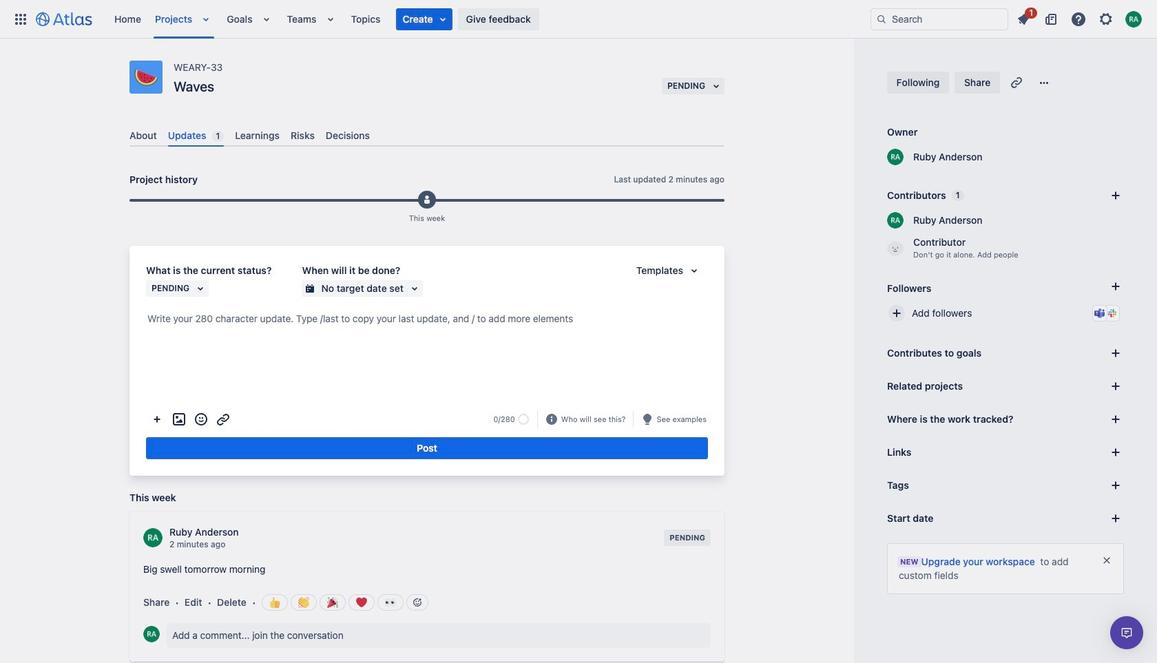 Task type: describe. For each thing, give the bounding box(es) containing it.
list item inside list
[[396, 8, 452, 30]]

1 horizontal spatial list
[[1011, 5, 1149, 30]]

added new contributor image
[[421, 194, 432, 205]]

:tada: image
[[327, 597, 338, 608]]

add files, videos, or images image
[[171, 411, 187, 428]]

Main content area, start typing to enter text. text field
[[146, 311, 708, 332]]

Search field
[[871, 8, 1008, 30]]

insert emoji image
[[193, 411, 209, 428]]

add a follower image
[[1107, 278, 1124, 295]]

top element
[[8, 0, 871, 38]]

:tada: image
[[327, 597, 338, 608]]

msteams logo showing  channels are connected to this project image
[[1094, 308, 1105, 319]]

add follower image
[[888, 305, 905, 322]]

open intercom messenger image
[[1118, 625, 1135, 641]]



Task type: locate. For each thing, give the bounding box(es) containing it.
search image
[[876, 13, 887, 24]]

banner
[[0, 0, 1157, 39]]

:clap: image
[[298, 597, 309, 608], [298, 597, 309, 608]]

tab list
[[124, 124, 730, 147]]

:eyes: image
[[385, 597, 396, 608]]

0 horizontal spatial list
[[107, 0, 871, 38]]

help image
[[1070, 11, 1087, 27]]

None search field
[[871, 8, 1008, 30]]

list
[[107, 0, 871, 38], [1011, 5, 1149, 30]]

:thumbsup: image
[[269, 597, 280, 608]]

:heart: image
[[356, 597, 367, 608], [356, 597, 367, 608]]

insert link image
[[215, 411, 231, 428]]

:thumbsup: image
[[269, 597, 280, 608]]

slack logo showing nan channels are connected to this project image
[[1107, 308, 1118, 319]]

close banner image
[[1101, 555, 1112, 566]]

:eyes: image
[[385, 597, 396, 608]]

list item
[[198, 0, 217, 38], [258, 0, 277, 38], [322, 0, 341, 38], [1011, 5, 1037, 30], [396, 8, 452, 30]]

more actions image
[[149, 411, 165, 428]]



Task type: vqa. For each thing, say whether or not it's contained in the screenshot.
Help Icon
no



